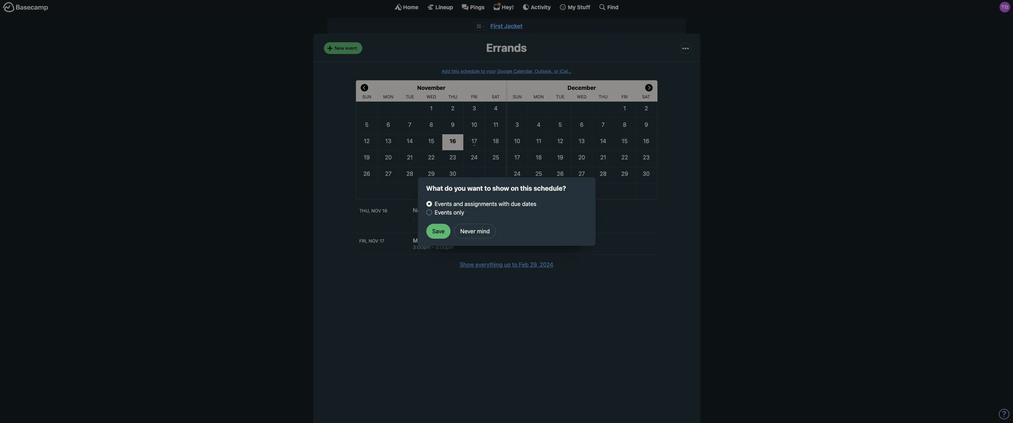 Task type: locate. For each thing, give the bounding box(es) containing it.
tue for december
[[557, 94, 565, 100]]

nothing's on the schedule
[[413, 207, 480, 214]]

1 sat from the left
[[492, 94, 500, 100]]

2 sat from the left
[[643, 94, 651, 100]]

do
[[445, 185, 453, 193]]

1 vertical spatial with
[[448, 238, 460, 244]]

1 horizontal spatial the
[[461, 238, 470, 244]]

add left an on the left bottom of the page
[[418, 221, 427, 226]]

1 horizontal spatial add
[[442, 69, 451, 74]]

first
[[491, 23, 503, 29]]

1 horizontal spatial fri
[[622, 94, 628, 100]]

schedule down and
[[457, 207, 480, 214]]

wed down december
[[577, 94, 587, 100]]

1 horizontal spatial wed
[[577, 94, 587, 100]]

1 vertical spatial tyler black image
[[487, 238, 493, 244]]

tyler black image
[[1000, 2, 1011, 12], [487, 238, 493, 244]]

1 vertical spatial the
[[461, 238, 470, 244]]

stuff
[[578, 4, 591, 10]]

0 vertical spatial nov
[[372, 209, 381, 214]]

1 vertical spatial nov
[[369, 239, 379, 244]]

1 horizontal spatial sun
[[513, 94, 522, 100]]

calendar,
[[514, 69, 534, 74]]

fri for november
[[472, 94, 478, 100]]

only
[[454, 210, 465, 216]]

2 vertical spatial to
[[513, 262, 518, 268]]

first jacket
[[491, 23, 523, 29]]

1 horizontal spatial tyler black image
[[1000, 2, 1011, 12]]

never
[[461, 228, 476, 235]]

want
[[468, 185, 483, 193]]

event right an on the left bottom of the page
[[434, 221, 446, 226]]

0 horizontal spatial mon
[[384, 94, 394, 100]]

home
[[403, 4, 419, 10]]

0 horizontal spatial event
[[346, 45, 358, 51]]

0 vertical spatial with
[[499, 201, 510, 207]]

wed down november
[[427, 94, 437, 100]]

on
[[511, 185, 519, 193], [439, 207, 446, 214]]

wed for december
[[577, 94, 587, 100]]

my
[[568, 4, 576, 10]]

0 horizontal spatial sat
[[492, 94, 500, 100]]

0 vertical spatial on
[[511, 185, 519, 193]]

0 horizontal spatial sun
[[363, 94, 372, 100]]

3:00pm     -     5:00pm
[[413, 245, 454, 251]]

thu for december
[[599, 94, 608, 100]]

3:00pm
[[413, 245, 431, 251]]

0 vertical spatial the
[[447, 207, 455, 214]]

to for up
[[513, 262, 518, 268]]

None submit
[[427, 224, 451, 239]]

dates
[[523, 201, 537, 207]]

on up add an event
[[439, 207, 446, 214]]

to inside button
[[513, 262, 518, 268]]

2 thu from the left
[[599, 94, 608, 100]]

feb
[[519, 262, 529, 268]]

17
[[380, 239, 385, 244]]

tue for november
[[406, 94, 414, 100]]

0 horizontal spatial the
[[447, 207, 455, 214]]

tue
[[406, 94, 414, 100], [557, 94, 565, 100]]

team
[[472, 238, 486, 244]]

0 horizontal spatial on
[[439, 207, 446, 214]]

-
[[432, 245, 435, 251]]

1 sun from the left
[[363, 94, 372, 100]]

pings
[[471, 4, 485, 10]]

nov left 17
[[369, 239, 379, 244]]

0 horizontal spatial thu
[[449, 94, 458, 100]]

schedule left your
[[461, 69, 480, 74]]

0 vertical spatial add
[[442, 69, 451, 74]]

1 thu from the left
[[449, 94, 458, 100]]

thu
[[449, 94, 458, 100], [599, 94, 608, 100]]

mon
[[384, 94, 394, 100], [534, 94, 544, 100]]

add
[[442, 69, 451, 74], [418, 221, 427, 226]]

with left due
[[499, 201, 510, 207]]

wed
[[427, 94, 437, 100], [577, 94, 587, 100]]

and
[[454, 201, 463, 207]]

2 events from the top
[[435, 210, 452, 216]]

0 vertical spatial tyler black image
[[1000, 2, 1011, 12]]

to
[[481, 69, 486, 74], [485, 185, 491, 193], [513, 262, 518, 268]]

to right the up at the bottom
[[513, 262, 518, 268]]

event
[[346, 45, 358, 51], [434, 221, 446, 226]]

on right show
[[511, 185, 519, 193]]

1 horizontal spatial sat
[[643, 94, 651, 100]]

with up 5:00pm
[[448, 238, 460, 244]]

event right new
[[346, 45, 358, 51]]

fri
[[472, 94, 478, 100], [622, 94, 628, 100]]

thu for november
[[449, 94, 458, 100]]

0 horizontal spatial wed
[[427, 94, 437, 100]]

up
[[505, 262, 511, 268]]

0 horizontal spatial tyler black image
[[487, 238, 493, 244]]

to right the want
[[485, 185, 491, 193]]

schedule
[[461, 69, 480, 74], [457, 207, 480, 214]]

1 horizontal spatial on
[[511, 185, 519, 193]]

you
[[455, 185, 466, 193]]

fri for december
[[622, 94, 628, 100]]

sat
[[492, 94, 500, 100], [643, 94, 651, 100]]

add up november
[[442, 69, 451, 74]]

this
[[452, 69, 460, 74], [521, 185, 533, 193]]

main element
[[0, 0, 1014, 14]]

the down the never
[[461, 238, 470, 244]]

first jacket link
[[491, 23, 523, 29]]

find button
[[599, 4, 619, 11]]

2 wed from the left
[[577, 94, 587, 100]]

events only
[[435, 210, 465, 216]]

0 horizontal spatial add
[[418, 221, 427, 226]]

everything
[[476, 262, 503, 268]]

show
[[493, 185, 510, 193]]

1 horizontal spatial mon
[[534, 94, 544, 100]]

0 horizontal spatial tue
[[406, 94, 414, 100]]

mon for december
[[534, 94, 544, 100]]

events
[[435, 201, 452, 207], [435, 210, 452, 216]]

to for schedule
[[481, 69, 486, 74]]

0 vertical spatial to
[[481, 69, 486, 74]]

1 fri from the left
[[472, 94, 478, 100]]

•
[[474, 142, 476, 148]]

sun for december
[[513, 94, 522, 100]]

lineup link
[[427, 4, 453, 11]]

nov left 16
[[372, 209, 381, 214]]

0 horizontal spatial fri
[[472, 94, 478, 100]]

with
[[499, 201, 510, 207], [448, 238, 460, 244]]

outlook,
[[535, 69, 553, 74]]

1 horizontal spatial thu
[[599, 94, 608, 100]]

2 sun from the left
[[513, 94, 522, 100]]

0 vertical spatial events
[[435, 201, 452, 207]]

1 tue from the left
[[406, 94, 414, 100]]

1 vertical spatial events
[[435, 210, 452, 216]]

the down and
[[447, 207, 455, 214]]

1 horizontal spatial this
[[521, 185, 533, 193]]

2 mon from the left
[[534, 94, 544, 100]]

2 fri from the left
[[622, 94, 628, 100]]

to left your
[[481, 69, 486, 74]]

16
[[383, 209, 388, 214]]

pings button
[[462, 4, 485, 11]]

1 horizontal spatial tue
[[557, 94, 565, 100]]

tyler black image inside the main element
[[1000, 2, 1011, 12]]

1 horizontal spatial event
[[434, 221, 446, 226]]

switch accounts image
[[3, 2, 48, 13]]

1 events from the top
[[435, 201, 452, 207]]

events left only
[[435, 210, 452, 216]]

nov
[[372, 209, 381, 214], [369, 239, 379, 244]]

1 wed from the left
[[427, 94, 437, 100]]

sun
[[363, 94, 372, 100], [513, 94, 522, 100]]

2 tue from the left
[[557, 94, 565, 100]]

0 vertical spatial this
[[452, 69, 460, 74]]

1 vertical spatial add
[[418, 221, 427, 226]]

or
[[555, 69, 559, 74]]

the
[[447, 207, 455, 214], [461, 238, 470, 244]]

1 mon from the left
[[384, 94, 394, 100]]

events up nothing's on the schedule
[[435, 201, 452, 207]]

sat for december
[[643, 94, 651, 100]]

add this schedule to your google calendar, outlook, or ical… link
[[442, 69, 572, 74]]



Task type: vqa. For each thing, say whether or not it's contained in the screenshot.
rightmost comments
no



Task type: describe. For each thing, give the bounding box(es) containing it.
1 vertical spatial this
[[521, 185, 533, 193]]

1 vertical spatial on
[[439, 207, 446, 214]]

december
[[568, 85, 596, 91]]

1 vertical spatial schedule
[[457, 207, 480, 214]]

an
[[428, 221, 433, 226]]

nothing's
[[413, 207, 438, 214]]

lineup
[[436, 4, 453, 10]]

never mind link
[[455, 224, 496, 239]]

my stuff button
[[560, 4, 591, 11]]

due
[[511, 201, 521, 207]]

hey! button
[[494, 4, 514, 11]]

0 horizontal spatial with
[[448, 238, 460, 244]]

activity link
[[523, 4, 551, 11]]

activity
[[531, 4, 551, 10]]

show        everything      up to        feb 29, 2024
[[460, 262, 554, 268]]

1 horizontal spatial with
[[499, 201, 510, 207]]

google
[[498, 69, 513, 74]]

find
[[608, 4, 619, 10]]

0 horizontal spatial this
[[452, 69, 460, 74]]

errands
[[487, 41, 527, 55]]

add for add this schedule to your google calendar, outlook, or ical…
[[442, 69, 451, 74]]

assignments
[[465, 201, 498, 207]]

november
[[417, 85, 446, 91]]

1 vertical spatial event
[[434, 221, 446, 226]]

nov for fri,
[[369, 239, 379, 244]]

wed for november
[[427, 94, 437, 100]]

mon for november
[[384, 94, 394, 100]]

thu, nov 16
[[360, 209, 388, 214]]

events and assignments with due dates
[[435, 201, 537, 207]]

schedule?
[[534, 185, 567, 193]]

new event
[[335, 45, 358, 51]]

show
[[460, 262, 474, 268]]

sun for november
[[363, 94, 372, 100]]

1 vertical spatial to
[[485, 185, 491, 193]]

mind
[[477, 228, 490, 235]]

never mind
[[461, 228, 490, 235]]

hey!
[[502, 4, 514, 10]]

nov for thu,
[[372, 209, 381, 214]]

jacket
[[505, 23, 523, 29]]

new event link
[[324, 42, 363, 54]]

add an event
[[418, 221, 446, 226]]

add this schedule to your google calendar, outlook, or ical…
[[442, 69, 572, 74]]

ical…
[[560, 69, 572, 74]]

movie break with the team
[[413, 238, 487, 244]]

home link
[[395, 4, 419, 11]]

0 vertical spatial event
[[346, 45, 358, 51]]

what do you want to show on this schedule?
[[427, 185, 567, 193]]

5:00pm
[[436, 245, 454, 251]]

new
[[335, 45, 344, 51]]

29,
[[530, 262, 539, 268]]

fri, nov 17
[[360, 239, 385, 244]]

2024
[[540, 262, 554, 268]]

thu,
[[360, 209, 370, 214]]

fri,
[[360, 239, 368, 244]]

add for add an event
[[418, 221, 427, 226]]

add an event link
[[413, 218, 451, 230]]

events for events only
[[435, 210, 452, 216]]

events for events and assignments with due dates
[[435, 201, 452, 207]]

break
[[431, 238, 447, 244]]

show        everything      up to        feb 29, 2024 button
[[460, 261, 554, 269]]

my stuff
[[568, 4, 591, 10]]

sat for november
[[492, 94, 500, 100]]

movie
[[413, 238, 430, 244]]

your
[[487, 69, 496, 74]]

what
[[427, 185, 443, 193]]

0 vertical spatial schedule
[[461, 69, 480, 74]]



